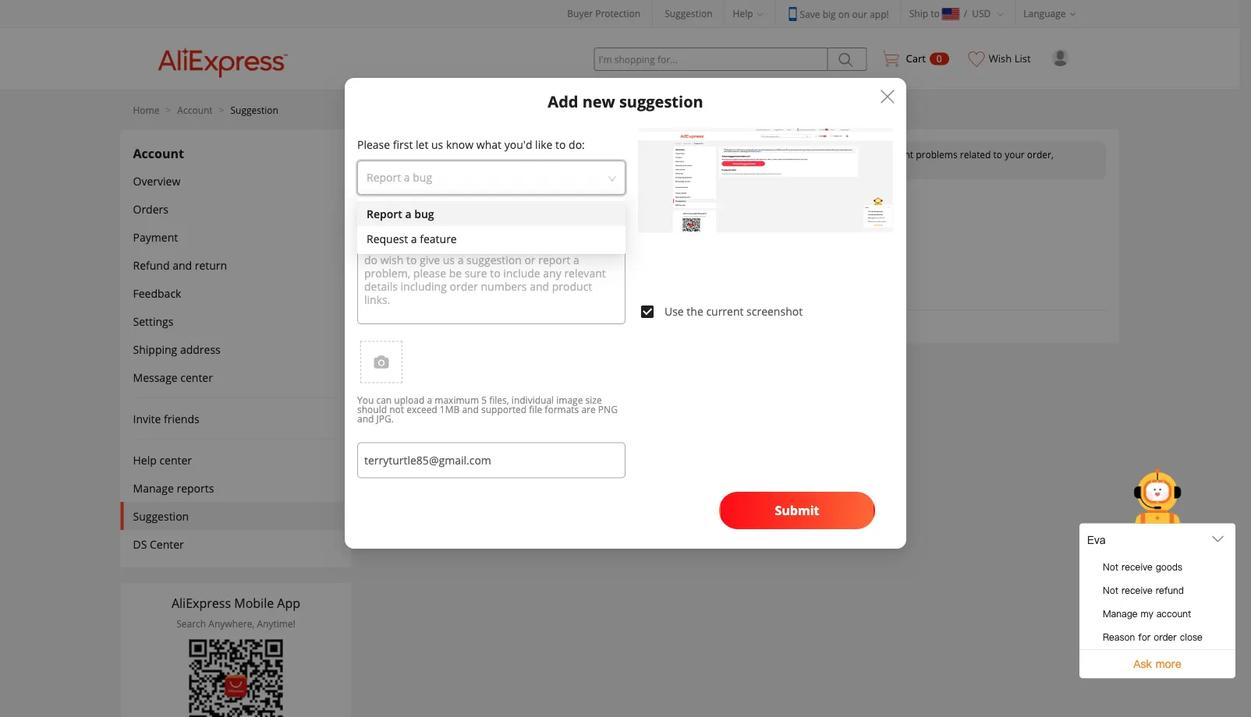 Task type: describe. For each thing, give the bounding box(es) containing it.
supported
[[481, 403, 527, 416]]

maximum
[[435, 394, 479, 407]]

your for us?
[[416, 215, 436, 228]]

home > account > suggestion
[[133, 103, 278, 116]]

from
[[670, 316, 692, 329]]

ship
[[909, 7, 928, 20]]

so inside any suggestions for us? submit your suggestions or feedback here. we read all of them, so we could constantly improve our services.
[[662, 215, 672, 228]]

aliexpress mobile app search anywhere, anytime!
[[172, 595, 300, 631]]

suggestion up haven't
[[383, 289, 442, 303]]

feature
[[420, 231, 457, 246]]

big
[[823, 7, 836, 20]]

files,
[[489, 394, 509, 407]]

message
[[133, 370, 178, 385]]

1 horizontal spatial and
[[357, 413, 374, 426]]

payment
[[133, 230, 178, 245]]

suggestion up i'm shopping for... text field at the top
[[665, 7, 713, 20]]

wish list
[[989, 51, 1031, 66]]

screen shot image
[[638, 128, 896, 286]]

buyer
[[567, 7, 593, 20]]

any suggestions for us? submit your suggestions or feedback here. we read all of them, so we could constantly improve our services.
[[383, 191, 857, 228]]

ds
[[133, 537, 147, 552]]

please
[[357, 137, 390, 152]]

help
[[778, 148, 798, 161]]

1 vertical spatial bug
[[414, 206, 434, 221]]

process,
[[473, 160, 509, 173]]

for inside any suggestions for us? submit your suggestions or feedback here. we read all of them, so we could constantly improve our services.
[[499, 191, 520, 210]]

account
[[1157, 608, 1191, 621]]

any inside this page is to collect your suggestions so we can always improve aliexpress. to receive help with any recent or current problems related to your order, shipment, refund process, etc., please go to
[[821, 148, 837, 161]]

yet.
[[555, 316, 571, 329]]

this page is to collect your suggestions so we can always improve aliexpress. to receive help with any recent or current problems related to your order, shipment, refund process, etc., please go to
[[395, 148, 1054, 173]]

you'd
[[504, 137, 532, 152]]

5
[[482, 394, 487, 407]]

save big on our app! link
[[788, 7, 889, 21]]

submit for submit suggestions
[[439, 244, 484, 261]]

search
[[176, 618, 206, 631]]

2 report from the top
[[367, 206, 402, 221]]

a inside you can upload a maximum 5 files, individual image size should not exceed 1mb and supported file formats are png and jpg.
[[427, 394, 432, 407]]

save
[[800, 7, 820, 20]]

suggestion
[[619, 90, 703, 112]]

center for ds center
[[150, 537, 184, 552]]

I'm shopping for... text field
[[594, 48, 828, 71]]

a left feature on the left top
[[411, 231, 417, 246]]

would
[[590, 316, 617, 329]]

like inside add new suggestion dialog
[[535, 137, 553, 152]]

what
[[477, 137, 502, 152]]

please
[[532, 160, 560, 173]]

problems
[[916, 148, 958, 161]]

you can upload a maximum 5 files, individual image size should not exceed 1mb and supported file formats are png and jpg.
[[357, 394, 618, 426]]

improve inside any suggestions for us? submit your suggestions or feedback here. we read all of them, so we could constantly improve our services.
[[763, 215, 799, 228]]

ask more
[[1134, 657, 1182, 672]]

current inside this page is to collect your suggestions so we can always improve aliexpress. to receive help with any recent or current problems related to your order, shipment, refund process, etc., please go to
[[881, 148, 914, 161]]

1 vertical spatial suggestion link
[[231, 103, 278, 116]]

you for you can upload a maximum 5 files, individual image size should not exceed 1mb and supported file formats are png and jpg.
[[357, 394, 374, 407]]

1 vertical spatial we
[[574, 316, 588, 329]]

or inside this page is to collect your suggestions so we can always improve aliexpress. to receive help with any recent or current problems related to your order, shipment, refund process, etc., please go to
[[870, 148, 879, 161]]

return
[[195, 258, 227, 273]]

0 vertical spatial suggestion link
[[665, 7, 713, 20]]

invite
[[133, 412, 161, 426]]

2 report a bug from the top
[[367, 206, 434, 221]]

use the current screenshot
[[665, 304, 803, 319]]

our inside any suggestions for us? submit your suggestions or feedback here. we read all of them, so we could constantly improve our services.
[[802, 215, 817, 228]]

we inside any suggestions for us? submit your suggestions or feedback here. we read all of them, so we could constantly improve our services.
[[572, 215, 586, 228]]

let
[[416, 137, 429, 152]]

improve inside this page is to collect your suggestions so we can always improve aliexpress. to receive help with any recent or current problems related to your order, shipment, refund process, etc., please go to
[[644, 148, 680, 161]]

not for not receive goods
[[1103, 561, 1119, 574]]

manage my account
[[1103, 608, 1191, 621]]

suggestions inside button
[[487, 244, 560, 261]]

file
[[529, 403, 542, 416]]

suggestion list
[[383, 289, 462, 303]]

ds center
[[133, 537, 184, 552]]

to left "hear"
[[637, 316, 646, 329]]

wish list link
[[961, 28, 1040, 79]]

list
[[1015, 51, 1031, 66]]

the
[[687, 304, 703, 319]]

to right is
[[448, 148, 457, 161]]

all
[[610, 215, 620, 228]]

do:
[[569, 137, 585, 152]]

a up request a feature
[[405, 206, 412, 221]]

png
[[598, 403, 618, 416]]

friends
[[164, 412, 199, 426]]

constantly
[[716, 215, 761, 228]]

close image
[[878, 87, 897, 106]]

report inside add new suggestion dialog
[[367, 170, 401, 184]]

collect
[[460, 148, 488, 161]]

mobile
[[234, 595, 274, 612]]

buyer protection
[[567, 7, 641, 20]]

to right the related
[[994, 148, 1002, 161]]

language
[[1024, 7, 1066, 20]]

0 vertical spatial account
[[177, 103, 213, 116]]

submitted
[[436, 316, 481, 329]]

list
[[445, 289, 462, 303]]

read
[[588, 215, 608, 228]]

not
[[389, 403, 404, 416]]

home link
[[133, 103, 160, 116]]

2 horizontal spatial your
[[1005, 148, 1025, 161]]

manage for manage my account
[[1103, 608, 1138, 621]]

help for help center
[[587, 160, 609, 173]]

you!
[[694, 316, 713, 329]]

shipping
[[133, 342, 177, 357]]

go
[[563, 160, 573, 173]]

1 > from the left
[[166, 103, 171, 116]]

more
[[1156, 657, 1182, 672]]

on
[[838, 7, 850, 20]]

feedback
[[505, 215, 544, 228]]

2 > from the left
[[219, 103, 224, 116]]

are
[[582, 403, 596, 416]]

language link
[[1016, 0, 1088, 27]]

formats
[[545, 403, 579, 416]]

submit suggestions button
[[383, 234, 617, 271]]

services.
[[819, 215, 857, 228]]

bug inside add new suggestion dialog
[[413, 170, 432, 184]]



Task type: locate. For each thing, give the bounding box(es) containing it.
0 vertical spatial can
[[594, 148, 609, 161]]

manage
[[133, 481, 174, 496], [1103, 608, 1138, 621]]

haven't
[[402, 316, 434, 329]]

eva
[[1087, 533, 1106, 548]]

0 horizontal spatial so
[[567, 148, 577, 161]]

center down address
[[180, 370, 213, 385]]

close
[[1180, 632, 1203, 644]]

submit suggestions
[[439, 244, 560, 261]]

0 vertical spatial center
[[611, 160, 643, 173]]

1 horizontal spatial so
[[662, 215, 672, 228]]

like right would
[[619, 316, 634, 329]]

submit for submit button
[[775, 502, 820, 519]]

suggestion link up i'm shopping for... text field at the top
[[665, 7, 713, 20]]

we inside any suggestions for us? submit your suggestions or feedback here. we read all of them, so we could constantly improve our services.
[[674, 215, 687, 228]]

reports
[[177, 481, 214, 496]]

1 vertical spatial or
[[493, 215, 502, 228]]

so inside this page is to collect your suggestions so we can always improve aliexpress. to receive help with any recent or current problems related to your order, shipment, refund process, etc., please go to
[[567, 148, 577, 161]]

we left read
[[572, 215, 586, 228]]

to right go at the left
[[576, 160, 585, 173]]

screenshot
[[747, 304, 803, 319]]

hear
[[648, 316, 668, 329]]

0 horizontal spatial manage
[[133, 481, 174, 496]]

report up any
[[367, 170, 401, 184]]

0 vertical spatial our
[[852, 7, 868, 20]]

we inside this page is to collect your suggestions so we can always improve aliexpress. to receive help with any recent or current problems related to your order, shipment, refund process, etc., please go to
[[579, 148, 592, 161]]

0 horizontal spatial or
[[493, 215, 502, 228]]

1 vertical spatial can
[[376, 394, 392, 407]]

we right go at the left
[[579, 148, 592, 161]]

0 vertical spatial you
[[383, 316, 399, 329]]

1 report a bug from the top
[[367, 170, 432, 184]]

account up overview
[[133, 145, 184, 161]]

submit button
[[719, 492, 875, 530]]

like
[[535, 137, 553, 152], [619, 316, 634, 329]]

0 vertical spatial manage
[[133, 481, 174, 496]]

0 horizontal spatial current
[[706, 304, 744, 319]]

1 vertical spatial receive
[[1122, 561, 1153, 574]]

1 horizontal spatial submit
[[439, 244, 484, 261]]

1 horizontal spatial can
[[594, 148, 609, 161]]

you haven't submitted any suggestions yet. we would like to hear from you!
[[383, 316, 713, 329]]

suggestions inside this page is to collect your suggestions so we can always improve aliexpress. to receive help with any recent or current problems related to your order, shipment, refund process, etc., please go to
[[512, 148, 564, 161]]

center right "ds"
[[150, 537, 184, 552]]

help center
[[133, 453, 192, 468]]

1 vertical spatial not
[[1103, 585, 1119, 598]]

1 horizontal spatial your
[[490, 148, 510, 161]]

jpg.
[[376, 413, 394, 426]]

a right upload
[[427, 394, 432, 407]]

to
[[732, 148, 743, 161]]

0 horizontal spatial for
[[499, 191, 520, 210]]

0 vertical spatial we
[[572, 215, 586, 228]]

receive inside this page is to collect your suggestions so we can always improve aliexpress. to receive help with any recent or current problems related to your order, shipment, refund process, etc., please go to
[[745, 148, 776, 161]]

0 horizontal spatial like
[[535, 137, 553, 152]]

can left always
[[594, 148, 609, 161]]

of
[[623, 215, 632, 228]]

1mb
[[440, 403, 460, 416]]

0 horizontal spatial improve
[[644, 148, 680, 161]]

2 vertical spatial receive
[[1122, 585, 1153, 598]]

1 vertical spatial improve
[[763, 215, 799, 228]]

and left 5
[[462, 403, 479, 416]]

1 vertical spatial we
[[674, 215, 687, 228]]

we left the could
[[674, 215, 687, 228]]

1 horizontal spatial >
[[219, 103, 224, 116]]

bug down page
[[413, 170, 432, 184]]

1 vertical spatial report a bug
[[367, 206, 434, 221]]

suggestion up ds center
[[133, 509, 189, 524]]

0 horizontal spatial our
[[802, 215, 817, 228]]

bug
[[413, 170, 432, 184], [414, 206, 434, 221]]

0 vertical spatial center
[[180, 370, 213, 385]]

0 vertical spatial report a bug
[[367, 170, 432, 184]]

1 horizontal spatial like
[[619, 316, 634, 329]]

1 horizontal spatial suggestion link
[[665, 7, 713, 20]]

help up manage reports
[[133, 453, 157, 468]]

cart
[[906, 51, 926, 66]]

/ usd
[[964, 7, 991, 20]]

1 horizontal spatial our
[[852, 7, 868, 20]]

or right 'recent'
[[870, 148, 879, 161]]

1 report from the top
[[367, 170, 401, 184]]

submit inside any suggestions for us? submit your suggestions or feedback here. we read all of them, so we could constantly improve our services.
[[383, 215, 414, 228]]

receive for not receive refund
[[1122, 585, 1153, 598]]

not receive goods
[[1103, 561, 1183, 574]]

We take your feedback seriously and even though we may not be able to respond personally, consideration is given to any submission. If you do wish to give us a suggestion or report a problem, please be sure to include any relevant details including order numbers and product links.  text field
[[357, 208, 626, 325]]

submit inside add new suggestion dialog
[[775, 502, 820, 519]]

your up feature on the left top
[[416, 215, 436, 228]]

report up request
[[367, 206, 402, 221]]

0 vertical spatial for
[[499, 191, 520, 210]]

0 vertical spatial or
[[870, 148, 879, 161]]

0 vertical spatial we
[[579, 148, 592, 161]]

reason
[[1103, 632, 1135, 644]]

0 horizontal spatial you
[[357, 394, 374, 407]]

current inside add new suggestion dialog
[[706, 304, 744, 319]]

0 vertical spatial any
[[821, 148, 837, 161]]

so right please
[[567, 148, 577, 161]]

bug up request a feature
[[414, 206, 434, 221]]

can up jpg.
[[376, 394, 392, 407]]

this
[[395, 148, 413, 161]]

to left do:
[[555, 137, 566, 152]]

any right with
[[821, 148, 837, 161]]

0 horizontal spatial your
[[416, 215, 436, 228]]

manage reports
[[133, 481, 214, 496]]

goods
[[1156, 561, 1183, 574]]

our
[[852, 7, 868, 20], [802, 215, 817, 228]]

current right the
[[706, 304, 744, 319]]

Please fill in your email address. field
[[357, 443, 626, 479]]

suggestions
[[512, 148, 564, 161], [413, 191, 496, 210], [438, 215, 490, 228], [487, 244, 560, 261], [501, 316, 553, 329]]

2 horizontal spatial submit
[[775, 502, 820, 519]]

1 vertical spatial submit
[[439, 244, 484, 261]]

submit
[[383, 215, 414, 228], [439, 244, 484, 261], [775, 502, 820, 519]]

orders
[[133, 202, 168, 216]]

2 horizontal spatial help
[[733, 7, 753, 20]]

help center
[[587, 160, 643, 173]]

0 horizontal spatial >
[[166, 103, 171, 116]]

1 vertical spatial center
[[150, 537, 184, 552]]

report a bug down this
[[367, 170, 432, 184]]

2 not from the top
[[1103, 585, 1119, 598]]

message center
[[133, 370, 213, 385]]

1 horizontal spatial for
[[1138, 632, 1151, 644]]

1 vertical spatial report
[[367, 206, 402, 221]]

your left etc., at left
[[490, 148, 510, 161]]

add new suggestion dialog
[[345, 78, 906, 568]]

help right go at the left
[[587, 160, 609, 173]]

refund down "know"
[[441, 160, 471, 173]]

0 vertical spatial submit
[[383, 215, 414, 228]]

can inside this page is to collect your suggestions so we can always improve aliexpress. to receive help with any recent or current problems related to your order, shipment, refund process, etc., please go to
[[594, 148, 609, 161]]

size
[[585, 394, 602, 407]]

1 horizontal spatial you
[[383, 316, 399, 329]]

image
[[556, 394, 583, 407]]

> right home
[[166, 103, 171, 116]]

use
[[665, 304, 684, 319]]

suggestion link right "account" link
[[231, 103, 278, 116]]

manage up reason
[[1103, 608, 1138, 621]]

1 horizontal spatial we
[[674, 215, 687, 228]]

we right yet. at left top
[[574, 316, 588, 329]]

2 vertical spatial submit
[[775, 502, 820, 519]]

is
[[439, 148, 446, 161]]

always
[[612, 148, 641, 161]]

any right the submitted
[[483, 316, 499, 329]]

us
[[431, 137, 443, 152]]

report a bug inside add new suggestion dialog
[[367, 170, 432, 184]]

suggestion right "account" link
[[231, 103, 278, 116]]

1 horizontal spatial current
[[881, 148, 914, 161]]

1 horizontal spatial center
[[611, 160, 643, 173]]

your inside any suggestions for us? submit your suggestions or feedback here. we read all of them, so we could constantly improve our services.
[[416, 215, 436, 228]]

2 vertical spatial help
[[133, 453, 157, 468]]

1 vertical spatial help
[[587, 160, 609, 173]]

please first let us know what you'd like to do:
[[357, 137, 585, 152]]

manage down help center
[[133, 481, 174, 496]]

help
[[733, 7, 753, 20], [587, 160, 609, 173], [133, 453, 157, 468]]

receive down not receive goods
[[1122, 585, 1153, 598]]

help for help center
[[133, 453, 157, 468]]

receive right to
[[745, 148, 776, 161]]

None submit
[[828, 48, 867, 71]]

upload image
[[374, 355, 389, 370]]

a down this
[[404, 170, 410, 184]]

anytime!
[[257, 618, 296, 631]]

0 vertical spatial like
[[535, 137, 553, 152]]

refund inside this page is to collect your suggestions so we can always improve aliexpress. to receive help with any recent or current problems related to your order, shipment, refund process, etc., please go to
[[441, 160, 471, 173]]

settings
[[133, 314, 174, 329]]

1 vertical spatial our
[[802, 215, 817, 228]]

for left us?
[[499, 191, 520, 210]]

or left feedback
[[493, 215, 502, 228]]

your for to
[[490, 148, 510, 161]]

1 vertical spatial center
[[159, 453, 192, 468]]

we
[[579, 148, 592, 161], [674, 215, 687, 228]]

you left haven't
[[383, 316, 399, 329]]

reason for order close
[[1103, 632, 1203, 644]]

receive for not receive goods
[[1122, 561, 1153, 574]]

etc.,
[[512, 160, 529, 173]]

request
[[367, 231, 408, 246]]

can inside you can upload a maximum 5 files, individual image size should not exceed 1mb and supported file formats are png and jpg.
[[376, 394, 392, 407]]

1 vertical spatial for
[[1138, 632, 1151, 644]]

1 horizontal spatial manage
[[1103, 608, 1138, 621]]

exceed
[[407, 403, 437, 416]]

0 vertical spatial not
[[1103, 561, 1119, 574]]

our right on
[[852, 7, 868, 20]]

to inside add new suggestion dialog
[[555, 137, 566, 152]]

aliexpress
[[172, 595, 231, 612]]

new
[[582, 90, 615, 112]]

center up manage reports
[[159, 453, 192, 468]]

them,
[[634, 215, 659, 228]]

1 vertical spatial you
[[357, 394, 374, 407]]

1 vertical spatial so
[[662, 215, 672, 228]]

0 horizontal spatial submit
[[383, 215, 414, 228]]

invite friends
[[133, 412, 199, 426]]

0 horizontal spatial refund
[[441, 160, 471, 173]]

1 horizontal spatial refund
[[1156, 585, 1184, 598]]

1 vertical spatial current
[[706, 304, 744, 319]]

center up any suggestions for us? submit your suggestions or feedback here. we read all of them, so we could constantly improve our services. in the top of the page
[[611, 160, 643, 173]]

0 horizontal spatial center
[[150, 537, 184, 552]]

receive up not receive refund
[[1122, 561, 1153, 574]]

any
[[383, 191, 410, 210]]

0 horizontal spatial can
[[376, 394, 392, 407]]

0 horizontal spatial we
[[579, 148, 592, 161]]

current left problems
[[881, 148, 914, 161]]

0 vertical spatial refund
[[441, 160, 471, 173]]

not down the eva at the bottom right of page
[[1103, 561, 1119, 574]]

not down not receive goods
[[1103, 585, 1119, 598]]

you left not
[[357, 394, 374, 407]]

1 vertical spatial account
[[133, 145, 184, 161]]

a
[[404, 170, 410, 184], [405, 206, 412, 221], [411, 231, 417, 246], [427, 394, 432, 407]]

account link
[[177, 103, 213, 116]]

0 vertical spatial bug
[[413, 170, 432, 184]]

> right "account" link
[[219, 103, 224, 116]]

0 horizontal spatial any
[[483, 316, 499, 329]]

so right them,
[[662, 215, 672, 228]]

our left services.
[[802, 215, 817, 228]]

to right ship
[[931, 7, 940, 20]]

aliexpress.
[[682, 148, 729, 161]]

or inside any suggestions for us? submit your suggestions or feedback here. we read all of them, so we could constantly improve our services.
[[493, 215, 502, 228]]

0 vertical spatial receive
[[745, 148, 776, 161]]

report a bug up request a feature
[[367, 206, 434, 221]]

account right home
[[177, 103, 213, 116]]

1 horizontal spatial help
[[587, 160, 609, 173]]

and left return
[[173, 258, 192, 273]]

add new suggestion
[[548, 90, 703, 112]]

improve right constantly
[[763, 215, 799, 228]]

0 horizontal spatial and
[[173, 258, 192, 273]]

1 horizontal spatial improve
[[763, 215, 799, 228]]

0 horizontal spatial suggestion link
[[231, 103, 278, 116]]

and left jpg.
[[357, 413, 374, 426]]

add
[[548, 90, 578, 112]]

0 vertical spatial improve
[[644, 148, 680, 161]]

page
[[415, 148, 437, 161]]

not for not receive refund
[[1103, 585, 1119, 598]]

improve right always
[[644, 148, 680, 161]]

refund down the goods
[[1156, 585, 1184, 598]]

first
[[393, 137, 413, 152]]

for left the 'order'
[[1138, 632, 1151, 644]]

2 horizontal spatial and
[[462, 403, 479, 416]]

save big on our app!
[[800, 7, 889, 20]]

help up i'm shopping for... text field at the top
[[733, 7, 753, 20]]

0 vertical spatial so
[[567, 148, 577, 161]]

1 vertical spatial refund
[[1156, 585, 1184, 598]]

your left order,
[[1005, 148, 1025, 161]]

here.
[[547, 215, 569, 228]]

to
[[931, 7, 940, 20], [555, 137, 566, 152], [448, 148, 457, 161], [994, 148, 1002, 161], [576, 160, 585, 173], [637, 316, 646, 329]]

0 horizontal spatial help
[[133, 453, 157, 468]]

1 not from the top
[[1103, 561, 1119, 574]]

0 vertical spatial report
[[367, 170, 401, 184]]

like up please
[[535, 137, 553, 152]]

help for help
[[733, 7, 753, 20]]

1 vertical spatial like
[[619, 316, 634, 329]]

manage for manage reports
[[133, 481, 174, 496]]

0 vertical spatial help
[[733, 7, 753, 20]]

1 horizontal spatial any
[[821, 148, 837, 161]]

center for help center
[[159, 453, 192, 468]]

us?
[[524, 191, 547, 210]]

1 vertical spatial manage
[[1103, 608, 1138, 621]]

order,
[[1027, 148, 1054, 161]]

home
[[133, 103, 160, 116]]

shipment,
[[395, 160, 439, 173]]

you for you haven't submitted any suggestions yet. we would like to hear from you!
[[383, 316, 399, 329]]

center for help center
[[611, 160, 643, 173]]

1 horizontal spatial or
[[870, 148, 879, 161]]

app!
[[870, 7, 889, 20]]

we
[[572, 215, 586, 228], [574, 316, 588, 329]]

1 vertical spatial any
[[483, 316, 499, 329]]

ship to
[[909, 7, 940, 20]]

center for message center
[[180, 370, 213, 385]]

0
[[937, 52, 942, 65]]

you inside you can upload a maximum 5 files, individual image size should not exceed 1mb and supported file formats are png and jpg.
[[357, 394, 374, 407]]

current
[[881, 148, 914, 161], [706, 304, 744, 319]]

0 vertical spatial current
[[881, 148, 914, 161]]



Task type: vqa. For each thing, say whether or not it's contained in the screenshot.
"Support"
no



